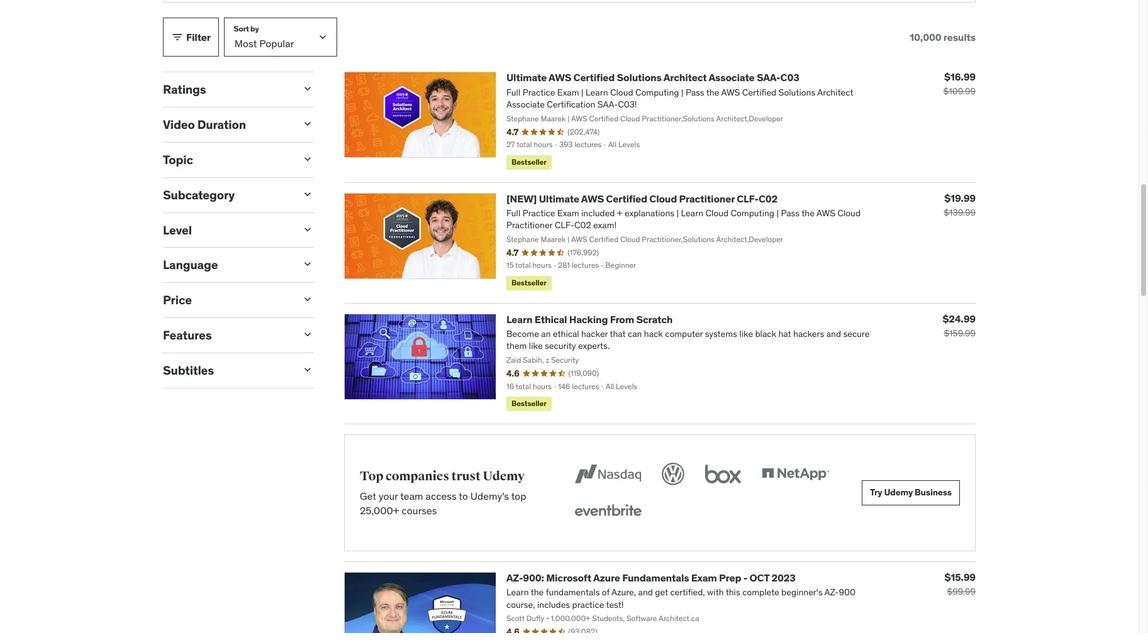 Task type: describe. For each thing, give the bounding box(es) containing it.
$16.99 $109.99
[[944, 71, 976, 97]]

small image inside filter button
[[171, 31, 184, 44]]

topic
[[163, 152, 193, 167]]

900:
[[523, 572, 544, 585]]

nasdaq image
[[572, 461, 645, 488]]

0 vertical spatial ultimate
[[507, 71, 547, 84]]

small image for features
[[302, 329, 314, 341]]

small image for topic
[[302, 153, 314, 166]]

courses
[[402, 505, 437, 517]]

practitioner
[[679, 192, 735, 205]]

$159.99
[[944, 328, 976, 339]]

oct
[[750, 572, 770, 585]]

from
[[610, 313, 635, 326]]

25,000+
[[360, 505, 400, 517]]

filter button
[[163, 18, 219, 57]]

to
[[459, 491, 468, 503]]

cloud
[[650, 192, 677, 205]]

prep
[[720, 572, 742, 585]]

topic button
[[163, 152, 291, 167]]

language
[[163, 258, 218, 273]]

10,000 results
[[910, 31, 976, 43]]

netapp image
[[760, 461, 832, 488]]

hacking
[[570, 313, 608, 326]]

ratings button
[[163, 82, 291, 97]]

volkswagen image
[[660, 461, 687, 488]]

ethical
[[535, 313, 567, 326]]

$15.99 $99.99
[[945, 571, 976, 598]]

level
[[163, 223, 192, 238]]

ultimate aws certified solutions architect associate saa-c03
[[507, 71, 800, 84]]

$15.99
[[945, 571, 976, 584]]

results
[[944, 31, 976, 43]]

small image for level
[[302, 223, 314, 236]]

price
[[163, 293, 192, 308]]

10,000 results status
[[910, 31, 976, 43]]

1 vertical spatial aws
[[582, 192, 604, 205]]

solutions
[[617, 71, 662, 84]]

[new] ultimate aws certified cloud practitioner clf-c02 link
[[507, 192, 778, 205]]

exam
[[692, 572, 717, 585]]

-
[[744, 572, 748, 585]]

your
[[379, 491, 398, 503]]

$19.99
[[945, 192, 976, 204]]

box image
[[702, 461, 745, 488]]

1 vertical spatial certified
[[606, 192, 648, 205]]

language button
[[163, 258, 291, 273]]

features
[[163, 328, 212, 343]]

level button
[[163, 223, 291, 238]]

business
[[915, 487, 952, 499]]



Task type: locate. For each thing, give the bounding box(es) containing it.
learn ethical hacking from scratch
[[507, 313, 673, 326]]

udemy inside top companies trust udemy get your team access to udemy's top 25,000+ courses
[[483, 469, 525, 484]]

0 horizontal spatial udemy
[[483, 469, 525, 484]]

small image for video duration
[[302, 118, 314, 130]]

small image for language
[[302, 258, 314, 271]]

0 vertical spatial udemy
[[483, 469, 525, 484]]

microsoft
[[546, 572, 592, 585]]

video
[[163, 117, 195, 132]]

azure
[[594, 572, 621, 585]]

[new] ultimate aws certified cloud practitioner clf-c02
[[507, 192, 778, 205]]

1 vertical spatial ultimate
[[539, 192, 580, 205]]

subcategory button
[[163, 187, 291, 203]]

learn ethical hacking from scratch link
[[507, 313, 673, 326]]

filter
[[186, 31, 211, 43]]

c02
[[759, 192, 778, 205]]

$139.99
[[944, 207, 976, 218]]

features button
[[163, 328, 291, 343]]

1 small image from the top
[[302, 223, 314, 236]]

small image
[[171, 31, 184, 44], [302, 83, 314, 95], [302, 118, 314, 130], [302, 153, 314, 166], [302, 188, 314, 201], [302, 258, 314, 271], [302, 293, 314, 306], [302, 329, 314, 341]]

c03
[[781, 71, 800, 84]]

udemy right try at the right of the page
[[885, 487, 913, 499]]

0 vertical spatial small image
[[302, 223, 314, 236]]

fundamentals
[[623, 572, 690, 585]]

architect
[[664, 71, 707, 84]]

associate
[[709, 71, 755, 84]]

top companies trust udemy get your team access to udemy's top 25,000+ courses
[[360, 469, 527, 517]]

2 small image from the top
[[302, 364, 314, 376]]

udemy
[[483, 469, 525, 484], [885, 487, 913, 499]]

small image for ratings
[[302, 83, 314, 95]]

aws
[[549, 71, 572, 84], [582, 192, 604, 205]]

video duration button
[[163, 117, 291, 132]]

access
[[426, 491, 457, 503]]

top
[[360, 469, 384, 484]]

ratings
[[163, 82, 206, 97]]

scratch
[[637, 313, 673, 326]]

$16.99
[[945, 71, 976, 83]]

$109.99
[[944, 86, 976, 97]]

udemy inside try udemy business link
[[885, 487, 913, 499]]

1 vertical spatial udemy
[[885, 487, 913, 499]]

1 horizontal spatial udemy
[[885, 487, 913, 499]]

get
[[360, 491, 376, 503]]

certified
[[574, 71, 615, 84], [606, 192, 648, 205]]

[new]
[[507, 192, 537, 205]]

duration
[[197, 117, 246, 132]]

0 horizontal spatial aws
[[549, 71, 572, 84]]

small image
[[302, 223, 314, 236], [302, 364, 314, 376]]

1 horizontal spatial aws
[[582, 192, 604, 205]]

price button
[[163, 293, 291, 308]]

az-900: microsoft azure fundamentals exam prep - oct 2023
[[507, 572, 796, 585]]

1 vertical spatial small image
[[302, 364, 314, 376]]

az-
[[507, 572, 523, 585]]

0 vertical spatial aws
[[549, 71, 572, 84]]

ultimate
[[507, 71, 547, 84], [539, 192, 580, 205]]

az-900: microsoft azure fundamentals exam prep - oct 2023 link
[[507, 572, 796, 585]]

video duration
[[163, 117, 246, 132]]

certified left solutions
[[574, 71, 615, 84]]

$19.99 $139.99
[[944, 192, 976, 218]]

top
[[512, 491, 527, 503]]

udemy up udemy's
[[483, 469, 525, 484]]

small image for subtitles
[[302, 364, 314, 376]]

ultimate aws certified solutions architect associate saa-c03 link
[[507, 71, 800, 84]]

companies
[[386, 469, 449, 484]]

try udemy business link
[[862, 481, 961, 506]]

try udemy business
[[871, 487, 952, 499]]

$24.99
[[943, 313, 976, 325]]

2023
[[772, 572, 796, 585]]

small image for subcategory
[[302, 188, 314, 201]]

clf-
[[737, 192, 759, 205]]

0 vertical spatial certified
[[574, 71, 615, 84]]

subcategory
[[163, 187, 235, 203]]

try
[[871, 487, 883, 499]]

team
[[400, 491, 423, 503]]

trust
[[452, 469, 481, 484]]

certified left cloud
[[606, 192, 648, 205]]

subtitles
[[163, 363, 214, 378]]

learn
[[507, 313, 533, 326]]

$99.99
[[948, 587, 976, 598]]

small image for price
[[302, 293, 314, 306]]

saa-
[[757, 71, 781, 84]]

eventbrite image
[[572, 498, 645, 526]]

$24.99 $159.99
[[943, 313, 976, 339]]

subtitles button
[[163, 363, 291, 378]]

10,000
[[910, 31, 942, 43]]

udemy's
[[471, 491, 509, 503]]



Task type: vqa. For each thing, say whether or not it's contained in the screenshot.
'Udemy' Image
no



